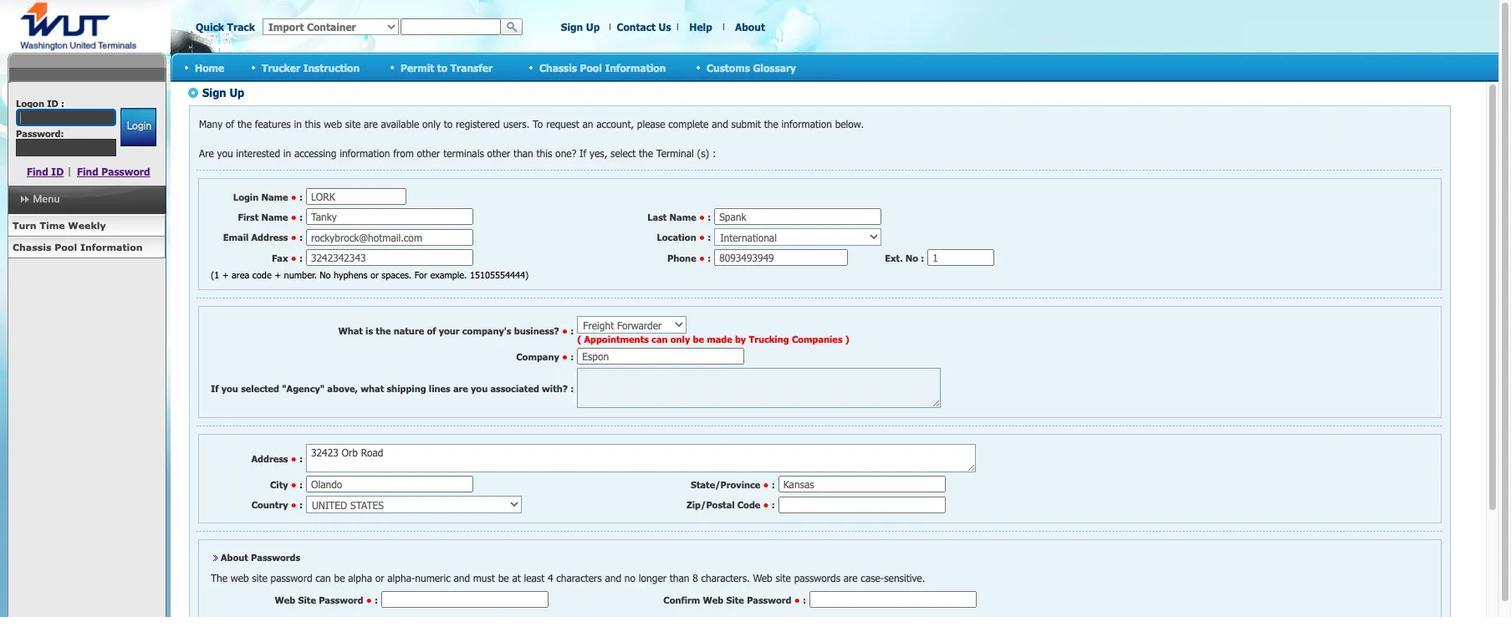 Task type: locate. For each thing, give the bounding box(es) containing it.
information down weekly
[[80, 242, 143, 253]]

contact
[[617, 21, 656, 33]]

chassis pool information
[[539, 61, 666, 73], [13, 242, 143, 253]]

id left :
[[47, 98, 58, 109]]

find id
[[27, 166, 64, 177]]

login image
[[120, 108, 156, 146]]

find left password
[[77, 166, 99, 177]]

0 horizontal spatial information
[[80, 242, 143, 253]]

chassis down sign in the left of the page
[[539, 61, 577, 73]]

help link
[[689, 21, 712, 33]]

0 horizontal spatial pool
[[55, 242, 77, 253]]

customs glossary
[[707, 61, 796, 73]]

0 vertical spatial pool
[[580, 61, 602, 73]]

None text field
[[401, 18, 501, 35], [16, 109, 116, 126], [401, 18, 501, 35], [16, 109, 116, 126]]

0 horizontal spatial find
[[27, 166, 48, 177]]

chassis down turn
[[13, 242, 51, 253]]

information down contact
[[605, 61, 666, 73]]

0 vertical spatial chassis pool information
[[539, 61, 666, 73]]

up
[[586, 21, 600, 33]]

sign up link
[[561, 21, 600, 33]]

glossary
[[753, 61, 796, 73]]

find down the password:
[[27, 166, 48, 177]]

sign
[[561, 21, 583, 33]]

1 find from the left
[[27, 166, 48, 177]]

1 vertical spatial pool
[[55, 242, 77, 253]]

trucker instruction
[[262, 61, 360, 73]]

find
[[27, 166, 48, 177], [77, 166, 99, 177]]

permit
[[401, 61, 434, 73]]

1 horizontal spatial find
[[77, 166, 99, 177]]

0 vertical spatial id
[[47, 98, 58, 109]]

information
[[605, 61, 666, 73], [80, 242, 143, 253]]

0 vertical spatial chassis
[[539, 61, 577, 73]]

2 find from the left
[[77, 166, 99, 177]]

password:
[[16, 128, 64, 139]]

turn time weekly
[[13, 220, 106, 231]]

quick track
[[196, 21, 255, 33]]

find password
[[77, 166, 150, 177]]

contact us link
[[617, 21, 671, 33]]

id
[[47, 98, 58, 109], [51, 166, 64, 177]]

1 horizontal spatial chassis pool information
[[539, 61, 666, 73]]

1 vertical spatial id
[[51, 166, 64, 177]]

find id link
[[27, 166, 64, 177]]

pool down the turn time weekly
[[55, 242, 77, 253]]

pool
[[580, 61, 602, 73], [55, 242, 77, 253]]

0 vertical spatial information
[[605, 61, 666, 73]]

password
[[101, 166, 150, 177]]

time
[[40, 220, 65, 231]]

0 horizontal spatial chassis
[[13, 242, 51, 253]]

chassis pool information down up
[[539, 61, 666, 73]]

None password field
[[16, 139, 116, 156]]

customs
[[707, 61, 750, 73]]

about
[[735, 21, 765, 33]]

trucker
[[262, 61, 300, 73]]

1 vertical spatial information
[[80, 242, 143, 253]]

id for find
[[51, 166, 64, 177]]

us
[[659, 21, 671, 33]]

track
[[227, 21, 255, 33]]

chassis
[[539, 61, 577, 73], [13, 242, 51, 253]]

find password link
[[77, 166, 150, 177]]

1 horizontal spatial information
[[605, 61, 666, 73]]

1 vertical spatial chassis pool information
[[13, 242, 143, 253]]

help
[[689, 21, 712, 33]]

chassis pool information down turn time weekly link on the left top of the page
[[13, 242, 143, 253]]

chassis pool information link
[[8, 237, 166, 258]]

id down the password:
[[51, 166, 64, 177]]

find for find id
[[27, 166, 48, 177]]

pool down up
[[580, 61, 602, 73]]

1 horizontal spatial chassis
[[539, 61, 577, 73]]



Task type: describe. For each thing, give the bounding box(es) containing it.
0 horizontal spatial chassis pool information
[[13, 242, 143, 253]]

logon
[[16, 98, 44, 109]]

contact us
[[617, 21, 671, 33]]

logon id :
[[16, 98, 64, 109]]

permit to transfer
[[401, 61, 493, 73]]

:
[[61, 98, 64, 109]]

find for find password
[[77, 166, 99, 177]]

home
[[195, 61, 224, 73]]

sign up
[[561, 21, 600, 33]]

instruction
[[303, 61, 360, 73]]

1 horizontal spatial pool
[[580, 61, 602, 73]]

id for logon
[[47, 98, 58, 109]]

about link
[[735, 21, 765, 33]]

transfer
[[451, 61, 493, 73]]

turn time weekly link
[[8, 215, 166, 237]]

1 vertical spatial chassis
[[13, 242, 51, 253]]

turn
[[13, 220, 37, 231]]

to
[[437, 61, 448, 73]]

weekly
[[68, 220, 106, 231]]

quick
[[196, 21, 224, 33]]



